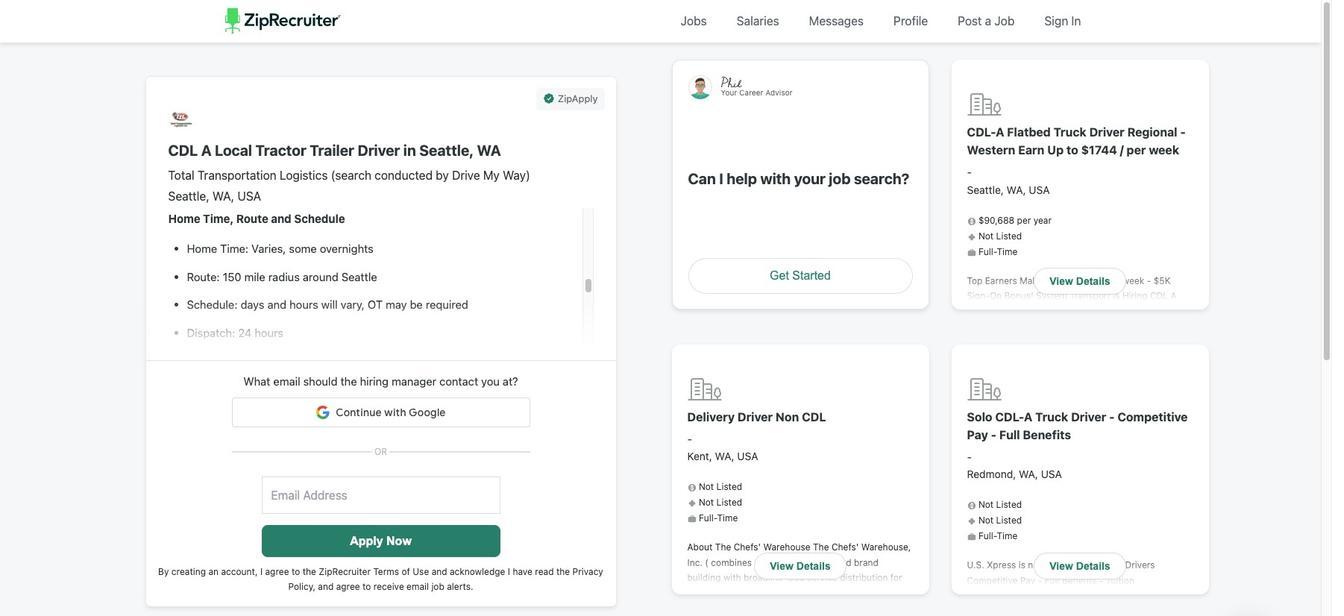 Task type: describe. For each thing, give the bounding box(es) containing it.
locomotive
[[1011, 412, 1057, 423]]

driver up total transportation logistics (search conducted by drive my way) link
[[358, 142, 400, 159]]

1 vertical spatial service
[[805, 603, 835, 614]]

your career advisor
[[721, 88, 793, 97]]

cdl inside top earners make up to $1,744 / per week - $5k sign-on bonus! system transport  is hiring cdl a flatbed truck drivers now! new industry- leading pay packages!  you spoke. we listened. right now, earn more with our new industry- leading pay  packages for both regional and otr routes when you drive for system transport  as a cdl-a flatbed truck driver hauling vital goods and materials like glass,  steel, aluminum, building materials, locomotive wheels, machinery, coils and specialty metals. plus - for a limited time, you can earn a $5k sign-on bonus!  don't wait - apply now! opportunity for cdl-a flatbed truck driver * driver  type: experienced cdl-a truck drivers * equipment type: flatbed * route type:  regional route * division: division 279 * terminal: spokane, wa * home time: 2  weeks out, then 2 days off financial package * weekly pay: average weekly pay  is $1,528.00 / per week. (average annual pay $79,456.00 / per year.) * top  earners: top earners make up to $1,744.00 / per week. (top earners annual pay  $90,688.00 / per year.) * transition pay: we offer a $1,600 transition pa
[[1150, 290, 1168, 301]]

0 vertical spatial service
[[807, 572, 838, 583]]

cdl a local tractor trailer driver in seattle, wa
[[168, 142, 501, 159]]

0 horizontal spatial on
[[990, 290, 1002, 301]]

and right goods
[[1167, 381, 1183, 393]]

/ down package
[[1038, 549, 1041, 560]]

$1,528.00
[[994, 549, 1036, 560]]

full-time for cdl-a flatbed truck driver regional - western earn up to $1744 / per week
[[979, 246, 1018, 257]]

a right offer
[[1005, 610, 1010, 616]]

limited
[[1094, 427, 1123, 438]]

1 horizontal spatial you
[[1024, 366, 1039, 377]]

0 vertical spatial year.)
[[1040, 564, 1064, 575]]

0 vertical spatial we
[[1128, 321, 1141, 332]]

/ right $1,744
[[1101, 275, 1104, 286]]

details up food
[[796, 560, 831, 572]]

not down equipment
[[979, 499, 994, 510]]

in
[[1071, 14, 1081, 28]]

seattle, inside total transportation logistics (search conducted by drive my way) seattle, wa, usa
[[168, 189, 209, 203]]

1 vertical spatial of
[[402, 566, 410, 577]]

solo cdl-a truck driver - competitive pay - full benefits
[[967, 410, 1188, 441]]

wa inside top earners make up to $1,744 / per week - $5k sign-on bonus! system transport  is hiring cdl a flatbed truck drivers now! new industry- leading pay packages!  you spoke. we listened. right now, earn more with our new industry- leading pay  packages for both regional and otr routes when you drive for system transport  as a cdl-a flatbed truck driver hauling vital goods and materials like glass,  steel, aluminum, building materials, locomotive wheels, machinery, coils and specialty metals. plus - for a limited time, you can earn a $5k sign-on bonus!  don't wait - apply now! opportunity for cdl-a flatbed truck driver * driver  type: experienced cdl-a truck drivers * equipment type: flatbed * route type:  regional route * division: division 279 * terminal: spokane, wa * home time: 2  weeks out, then 2 days off financial package * weekly pay: average weekly pay  is $1,528.00 / per week. (average annual pay $79,456.00 / per year.) * top  earners: top earners make up to $1,744.00 / per week. (top earners annual pay  $90,688.00 / per year.) * transition pay: we offer a $1,600 transition pa
[[967, 518, 981, 529]]

cdl- up experienced
[[1054, 457, 1075, 469]]

xpress
[[987, 560, 1016, 571]]

flatbed up division
[[1040, 488, 1072, 499]]

to down xpress
[[1007, 579, 1015, 590]]

full inside u.s. xpress is now hiring solo cdl-a drivers competitive pay - full benefits -  tuition reimbursement available freedom from driver managers breathing down  your neck. freedom f
[[1045, 575, 1060, 586]]

out,
[[1081, 518, 1097, 529]]

view for flatbed
[[1050, 275, 1073, 287]]

0 horizontal spatial of
[[216, 354, 227, 367]]

truck up glass,
[[1031, 381, 1055, 393]]

1 vertical spatial regional
[[1099, 351, 1136, 362]]

and right bars at the bottom
[[423, 354, 442, 367]]

solo inside u.s. xpress is now hiring solo cdl-a drivers competitive pay - full benefits -  tuition reimbursement available freedom from driver managers breathing down  your neck. freedom f
[[1074, 560, 1093, 571]]

not for delivery driver non cdl
[[699, 497, 714, 508]]

combines
[[711, 557, 752, 568]]

0 horizontal spatial pay:
[[1100, 533, 1117, 545]]

0 vertical spatial with
[[760, 170, 791, 187]]

1 vertical spatial drivers
[[1138, 473, 1168, 484]]

a up materials
[[988, 381, 994, 393]]

level
[[187, 354, 213, 367]]

hiring for now
[[1048, 560, 1072, 571]]

2 vertical spatial earners
[[1132, 579, 1164, 590]]

/ down $1,528.00
[[1018, 564, 1021, 575]]

week inside cdl-a flatbed truck driver regional - western earn up to $1744 / per week
[[1149, 143, 1179, 157]]

not listed for cdl-a flatbed truck driver regional - western earn up to $1744 / per week
[[979, 230, 1022, 241]]

* up available
[[1066, 564, 1070, 575]]

cdl- down flatbed at the right bottom of the page
[[1082, 473, 1103, 484]]

local
[[215, 142, 252, 159]]

a left flatbed at the right bottom of the page
[[1075, 457, 1081, 469]]

1 horizontal spatial system
[[1079, 366, 1110, 377]]

job
[[995, 14, 1015, 28]]

driver left the non
[[738, 410, 773, 423]]

manager
[[392, 375, 436, 388]]

by
[[436, 169, 449, 182]]

0 horizontal spatial system
[[1036, 290, 1067, 301]]

spoke.
[[1097, 321, 1125, 332]]

conducted
[[375, 169, 433, 182]]

search?
[[854, 170, 909, 187]]

wa, for cdl-a flatbed truck driver regional - western earn up to $1744 / per week
[[1007, 183, 1026, 196]]

may
[[386, 298, 407, 311]]

driver up equipment
[[974, 473, 999, 484]]

1 horizontal spatial sign-
[[1014, 442, 1037, 453]]

full-time for delivery driver non cdl
[[699, 513, 738, 524]]

seattle, inside - seattle, wa, usa
[[967, 183, 1004, 196]]

now
[[386, 535, 412, 547]]

0 horizontal spatial route
[[236, 212, 268, 225]]

for
[[1033, 457, 1051, 469]]

* right 279
[[1093, 503, 1098, 514]]

1 horizontal spatial annual
[[1127, 549, 1156, 560]]

2 the from the left
[[813, 542, 829, 553]]

a left local
[[201, 142, 212, 159]]

required
[[426, 298, 468, 311]]

sign in link
[[1033, 0, 1092, 42]]

0 horizontal spatial is
[[985, 549, 992, 560]]

a inside u.s. xpress is now hiring solo cdl-a drivers competitive pay - full benefits -  tuition reimbursement available freedom from driver managers breathing down  your neck. freedom f
[[1117, 560, 1123, 571]]

1 horizontal spatial job
[[829, 170, 851, 187]]

details for pay
[[1076, 560, 1110, 572]]

1 vertical spatial earners
[[1146, 564, 1178, 575]]

your inside u.s. xpress is now hiring solo cdl-a drivers competitive pay - full benefits -  tuition reimbursement available freedom from driver managers breathing down  your neck. freedom f
[[1079, 605, 1098, 616]]

coils
[[1142, 412, 1162, 423]]

* down driver at the bottom of page
[[1170, 473, 1175, 484]]

privacy policy link
[[288, 566, 603, 592]]

1 horizontal spatial i
[[508, 566, 510, 577]]

view details up food
[[770, 560, 831, 572]]

with inside top earners make up to $1,744 / per week - $5k sign-on bonus! system transport  is hiring cdl a flatbed truck drivers now! new industry- leading pay packages!  you spoke. we listened. right now, earn more with our new industry- leading pay  packages for both regional and otr routes when you drive for system transport  as a cdl-a flatbed truck driver hauling vital goods and materials like glass,  steel, aluminum, building materials, locomotive wheels, machinery, coils and specialty metals. plus - for a limited time, you can earn a $5k sign-on bonus!  don't wait - apply now! opportunity for cdl-a flatbed truck driver * driver  type: experienced cdl-a truck drivers * equipment type: flatbed * route type:  regional route * division: division 279 * terminal: spokane, wa * home time: 2  weeks out, then 2 days off financial package * weekly pay: average weekly pay  is $1,528.00 / per week. (average annual pay $79,456.00 / per year.) * top  earners: top earners make up to $1,744.00 / per week. (top earners annual pay  $90,688.00 / per year.) * transition pay: we offer a $1,600 transition pa
[[1063, 336, 1081, 347]]

0 vertical spatial new
[[1084, 305, 1104, 317]]

cdl- down routes
[[967, 381, 988, 393]]

exceptional
[[754, 557, 803, 568]]

driver inside cdl-a flatbed truck driver regional - western earn up to $1744 / per week
[[1089, 125, 1125, 139]]

our
[[1083, 336, 1097, 347]]

view for non
[[770, 560, 794, 572]]

and right the ,
[[318, 581, 334, 592]]

for right drive
[[1065, 366, 1077, 377]]

strapping,
[[318, 354, 370, 367]]

benefits inside u.s. xpress is now hiring solo cdl-a drivers competitive pay - full benefits -  tuition reimbursement available freedom from driver managers breathing down  your neck. freedom f
[[1062, 575, 1097, 586]]

pay up when
[[1003, 351, 1018, 362]]

0 horizontal spatial i
[[260, 566, 263, 577]]

per down package
[[1044, 549, 1058, 560]]

a inside post a job link
[[985, 14, 991, 28]]

terminal:
[[1100, 503, 1139, 514]]

0 horizontal spatial make
[[967, 579, 990, 590]]

spokane,
[[1141, 503, 1180, 514]]

2 vertical spatial up
[[992, 579, 1004, 590]]

the right read
[[556, 566, 570, 577]]

can
[[688, 170, 716, 187]]

otr
[[1156, 351, 1175, 362]]

* up 279
[[1075, 488, 1079, 499]]

truck inside cdl-a flatbed truck driver regional - western earn up to $1744 / per week
[[1054, 125, 1087, 139]]

$79,456.00
[[967, 564, 1016, 575]]

* up financial
[[984, 518, 988, 529]]

0 horizontal spatial top
[[967, 275, 983, 286]]

hiring for the
[[360, 375, 389, 388]]

division:
[[1001, 503, 1037, 514]]

distribution
[[840, 572, 888, 583]]

the down level of touch: pad wrap, strapping, load bars and inside delivery
[[340, 375, 357, 388]]

1 horizontal spatial earn
[[1013, 336, 1032, 347]]

and down industry-
[[1138, 351, 1154, 362]]

per right $1,744
[[1106, 275, 1120, 286]]

0 horizontal spatial freedom
[[1075, 590, 1113, 601]]

average
[[1120, 533, 1154, 545]]

1 vertical spatial week.
[[1083, 579, 1108, 590]]

regional inside cdl-a flatbed truck driver regional - western earn up to $1744 / per week
[[1127, 125, 1177, 139]]

pad
[[265, 354, 284, 367]]

vital
[[1118, 381, 1136, 393]]

packages!
[[1027, 321, 1077, 332]]

equipment
[[967, 488, 1012, 499]]

Email Address email field
[[261, 476, 500, 514]]

0 vertical spatial agree
[[265, 566, 289, 577]]

1 chefs' from the left
[[734, 542, 761, 553]]

can
[[1166, 427, 1182, 438]]

years.
[[746, 587, 772, 599]]

pay up offer
[[998, 594, 1014, 606]]

salaries
[[737, 14, 779, 28]]

an
[[208, 566, 219, 577]]

offer
[[983, 610, 1003, 616]]

be
[[410, 298, 423, 311]]

sign
[[1044, 14, 1068, 28]]

0 vertical spatial earners
[[985, 275, 1017, 286]]

a inside solo cdl-a truck driver - competitive pay - full benefits
[[1024, 410, 1033, 423]]

1 vertical spatial bonus!
[[1052, 442, 1081, 453]]

delivery
[[478, 354, 518, 367]]

0 vertical spatial wa
[[477, 142, 501, 159]]

and left brand
[[836, 557, 851, 568]]

full inside solo cdl-a truck driver - competitive pay - full benefits
[[999, 428, 1020, 441]]

packages
[[1021, 351, 1061, 362]]

0 horizontal spatial earn
[[967, 442, 986, 453]]

both
[[1078, 351, 1097, 362]]

time for cdl-a flatbed truck driver regional - western earn up to $1744 / per week
[[997, 246, 1018, 257]]

zipapply
[[555, 92, 598, 104]]

route: 150 mile radius around seattle
[[187, 270, 377, 283]]

listed for cdl-a flatbed truck driver regional - western earn up to $1744 / per week
[[996, 230, 1022, 241]]

per up transition
[[1073, 594, 1087, 606]]

with inside about the chefs' warehouse the chefs' warehouse, inc. ( combines exceptional  quality and brand building with broadline food service distribution for more  than 35 years. with protein, specialty, produce, and broadline offerings, we  service the
[[723, 572, 741, 583]]

machinery,
[[1094, 412, 1140, 423]]

- redmond, wa, usa
[[967, 450, 1062, 481]]

materials
[[967, 397, 1006, 408]]

is inside u.s. xpress is now hiring solo cdl-a drivers competitive pay - full benefits -  tuition reimbursement available freedom from driver managers breathing down  your neck. freedom f
[[1019, 560, 1026, 571]]

0 horizontal spatial time:
[[220, 242, 248, 255]]

1 horizontal spatial freedom
[[1126, 605, 1163, 616]]

food
[[785, 572, 805, 583]]

0 vertical spatial days
[[241, 298, 264, 311]]

competitive inside solo cdl-a truck driver - competitive pay - full benefits
[[1118, 410, 1188, 423]]

* down "(top"
[[1116, 594, 1120, 606]]

route:
[[187, 270, 220, 283]]

279
[[1075, 503, 1091, 514]]

to up policy
[[292, 566, 300, 577]]

read
[[535, 566, 554, 577]]

* down weeks
[[1060, 533, 1064, 545]]

0 vertical spatial transport
[[1070, 290, 1111, 301]]

don't
[[1083, 442, 1106, 453]]

the inside about the chefs' warehouse the chefs' warehouse, inc. ( combines exceptional  quality and brand building with broadline food service distribution for more  than 35 years. with protein, specialty, produce, and broadline offerings, we  service the
[[838, 603, 852, 614]]

* down equipment
[[994, 503, 998, 514]]

0 vertical spatial sign-
[[967, 290, 990, 301]]

truck down truck
[[1112, 473, 1135, 484]]

and down route: 150 mile radius around seattle
[[267, 298, 286, 311]]

usa inside total transportation logistics (search conducted by drive my way) seattle, wa, usa
[[237, 189, 261, 203]]

1 horizontal spatial hours
[[289, 298, 318, 311]]

to down by creating an account, i agree to the ziprecruiter terms of use and acknowledge i have read the
[[363, 581, 371, 592]]

ziprecruiter image
[[225, 8, 340, 34]]

(
[[705, 557, 709, 568]]

warehouse,
[[861, 542, 911, 553]]

get started
[[770, 269, 831, 282]]

wa, for delivery driver non cdl
[[715, 450, 734, 463]]

cdl-a flatbed truck driver regional - western earn up to $1744 / per week
[[967, 125, 1186, 157]]

broadline
[[744, 572, 783, 583]]

use
[[413, 566, 429, 577]]

* up equipment
[[967, 473, 971, 484]]

truck up pay
[[1001, 305, 1025, 317]]

1 vertical spatial new
[[1100, 336, 1120, 347]]

then
[[1099, 518, 1118, 529]]

1 vertical spatial agree
[[336, 581, 360, 592]]

/ inside cdl-a flatbed truck driver regional - western earn up to $1744 / per week
[[1120, 143, 1124, 157]]

profile
[[894, 14, 928, 28]]

and down more
[[687, 603, 703, 614]]

broadline
[[706, 603, 745, 614]]

usa for delivery
[[737, 450, 758, 463]]

apply inside top earners make up to $1,744 / per week - $5k sign-on bonus! system transport  is hiring cdl a flatbed truck drivers now! new industry- leading pay packages!  you spoke. we listened. right now, earn more with our new industry- leading pay  packages for both regional and otr routes when you drive for system transport  as a cdl-a flatbed truck driver hauling vital goods and materials like glass,  steel, aluminum, building materials, locomotive wheels, machinery, coils and specialty metals. plus - for a limited time, you can earn a $5k sign-on bonus!  don't wait - apply now! opportunity for cdl-a flatbed truck driver * driver  type: experienced cdl-a truck drivers * equipment type: flatbed * route type:  regional route * division: division 279 * terminal: spokane, wa * home time: 2  weeks out, then 2 days off financial package * weekly pay: average weekly pay  is $1,528.00 / per week. (average annual pay $79,456.00 / per year.) * top  earners: top earners make up to $1,744.00 / per week. (top earners annual pay  $90,688.00 / per year.) * transition pay: we offer a $1,600 transition pa
[[1135, 442, 1159, 453]]

radius
[[268, 270, 300, 283]]

days inside top earners make up to $1,744 / per week - $5k sign-on bonus! system transport  is hiring cdl a flatbed truck drivers now! new industry- leading pay packages!  you spoke. we listened. right now, earn more with our new industry- leading pay  packages for both regional and otr routes when you drive for system transport  as a cdl-a flatbed truck driver hauling vital goods and materials like glass,  steel, aluminum, building materials, locomotive wheels, machinery, coils and specialty metals. plus - for a limited time, you can earn a $5k sign-on bonus!  don't wait - apply now! opportunity for cdl-a flatbed truck driver * driver  type: experienced cdl-a truck drivers * equipment type: flatbed * route type:  regional route * division: division 279 * terminal: spokane, wa * home time: 2  weeks out, then 2 days off financial package * weekly pay: average weekly pay  is $1,528.00 / per week. (average annual pay $79,456.00 / per year.) * top  earners: top earners make up to $1,744.00 / per week. (top earners annual pay  $90,688.00 / per year.) * transition pay: we offer a $1,600 transition pa
[[1129, 518, 1148, 529]]

industry-
[[1107, 305, 1155, 317]]

truck
[[1125, 457, 1156, 469]]

0 vertical spatial cdl
[[168, 142, 198, 159]]

0 vertical spatial drivers
[[1027, 305, 1057, 317]]

privacy policy
[[288, 566, 603, 592]]

/ right $1,744.00
[[1061, 579, 1064, 590]]

inside
[[445, 354, 475, 367]]

pay inside solo cdl-a truck driver - competitive pay - full benefits
[[967, 428, 988, 441]]

now
[[1028, 560, 1045, 571]]

dispatch:
[[187, 326, 235, 339]]

flatbed up "leading"
[[967, 305, 999, 317]]

or
[[374, 446, 387, 457]]

per up down
[[1067, 579, 1081, 590]]

, and agree to receive email job alerts.
[[313, 581, 473, 592]]

$5k
[[1154, 275, 1171, 286]]

you
[[1079, 321, 1095, 332]]

2 horizontal spatial is
[[1113, 290, 1120, 301]]

advisor
[[766, 88, 793, 97]]

wa, inside total transportation logistics (search conducted by drive my way) seattle, wa, usa
[[213, 189, 234, 203]]

way)
[[503, 169, 530, 182]]

pay inside u.s. xpress is now hiring solo cdl-a drivers competitive pay - full benefits -  tuition reimbursement available freedom from driver managers breathing down  your neck. freedom f
[[1020, 575, 1035, 586]]

1 the from the left
[[715, 542, 731, 553]]

pay down financial
[[967, 549, 982, 560]]

full- for cdl-a flatbed truck driver regional - western earn up to $1744 / per week
[[979, 246, 997, 257]]

not listed down kent, in the right of the page
[[699, 481, 742, 492]]

and up can
[[1164, 412, 1180, 423]]

per left year
[[1017, 215, 1031, 226]]

- inside - seattle, wa, usa
[[967, 166, 972, 178]]

1 horizontal spatial email
[[407, 581, 429, 592]]

earners:
[[1091, 564, 1126, 575]]

delivery driver non cdl
[[687, 410, 826, 423]]

schedule: days and hours will vary, ot may be required
[[187, 298, 468, 311]]

(search
[[331, 169, 371, 182]]

flatbed inside cdl-a flatbed truck driver regional - western earn up to $1744 / per week
[[1007, 125, 1051, 139]]

- inside "- kent, wa, usa"
[[687, 432, 692, 445]]

0 vertical spatial your
[[794, 170, 826, 187]]

time for solo cdl-a truck driver - competitive pay - full benefits
[[997, 531, 1018, 542]]

1 vertical spatial on
[[1037, 442, 1049, 453]]

2 horizontal spatial i
[[719, 170, 723, 187]]

home for home time: varies, some overnights
[[187, 242, 217, 255]]

/ up transition
[[1068, 594, 1071, 606]]

not down kent, in the right of the page
[[699, 481, 714, 492]]

2 horizontal spatial you
[[1149, 427, 1164, 438]]

2 horizontal spatial top
[[1128, 564, 1144, 575]]

a up don't
[[1087, 427, 1092, 438]]

1 vertical spatial annual
[[967, 594, 996, 606]]

for left both
[[1063, 351, 1075, 362]]

$90,688
[[979, 215, 1015, 226]]

0 vertical spatial make
[[1020, 275, 1042, 286]]



Task type: vqa. For each thing, say whether or not it's contained in the screenshot.
left Chefs'
yes



Task type: locate. For each thing, give the bounding box(es) containing it.
1 vertical spatial hours
[[255, 326, 283, 339]]

usa up home time, route and schedule
[[237, 189, 261, 203]]

1 vertical spatial route
[[1081, 488, 1106, 499]]

2 2 from the left
[[1121, 518, 1126, 529]]

1 2 from the left
[[1044, 518, 1049, 529]]

pay: down then
[[1100, 533, 1117, 545]]

0 horizontal spatial annual
[[967, 594, 996, 606]]

- inside cdl-a flatbed truck driver regional - western earn up to $1744 / per week
[[1180, 125, 1186, 139]]

1 vertical spatial year.)
[[1090, 594, 1113, 606]]

usa inside - seattle, wa, usa
[[1029, 183, 1050, 196]]

help
[[727, 170, 757, 187]]

earners up "leading"
[[985, 275, 1017, 286]]

0 horizontal spatial we
[[967, 610, 980, 616]]

a up western on the right of page
[[996, 125, 1004, 139]]

0 horizontal spatial 2
[[1044, 518, 1049, 529]]

view up food
[[770, 560, 794, 572]]

bonus! up pay
[[1004, 290, 1034, 301]]

view details button for pay
[[1034, 552, 1126, 579]]

you down packages
[[1024, 366, 1039, 377]]

0 horizontal spatial you
[[481, 375, 500, 388]]

0 vertical spatial full
[[999, 428, 1020, 441]]

financial
[[967, 533, 1014, 545]]

have
[[513, 566, 533, 577]]

profile link
[[882, 0, 939, 42]]

/ right '$1744'
[[1120, 143, 1124, 157]]

hiring down load
[[360, 375, 389, 388]]

truck up the plus
[[1035, 410, 1068, 423]]

apply inside button
[[350, 535, 383, 547]]

we
[[1128, 321, 1141, 332], [967, 610, 980, 616]]

total transportation logistics (search conducted by drive my way) image
[[168, 110, 193, 133]]

home up route:
[[187, 242, 217, 255]]

can i help with your job search?
[[688, 170, 909, 187]]

you down coils
[[1149, 427, 1164, 438]]

not listed up about
[[699, 497, 742, 508]]

time for delivery driver non cdl
[[717, 513, 738, 524]]

up inside cdl-a flatbed truck driver regional - western earn up to $1744 / per week
[[1047, 143, 1064, 157]]

not down '$90,688' at top
[[979, 230, 994, 241]]

details for western
[[1076, 275, 1110, 287]]

inc.
[[687, 557, 703, 568]]

1 horizontal spatial of
[[402, 566, 410, 577]]

1 weekly from the left
[[1067, 533, 1097, 545]]

u.s.
[[967, 560, 984, 571]]

0 vertical spatial week.
[[1060, 549, 1085, 560]]

listened.
[[1144, 321, 1180, 332]]

pay:
[[1100, 533, 1117, 545], [1167, 594, 1184, 606]]

up down $79,456.00
[[992, 579, 1004, 590]]

view details for pay
[[1050, 560, 1110, 572]]

not listed down equipment
[[979, 499, 1022, 510]]

1 horizontal spatial the
[[813, 542, 829, 553]]

- inside - redmond, wa, usa
[[967, 450, 972, 463]]

drivers inside u.s. xpress is now hiring solo cdl-a drivers competitive pay - full benefits -  tuition reimbursement available freedom from driver managers breathing down  your neck. freedom f
[[1125, 560, 1155, 571]]

weeks
[[1052, 518, 1078, 529]]

0 vertical spatial pay:
[[1100, 533, 1117, 545]]

1 horizontal spatial we
[[1128, 321, 1141, 332]]

make down u.s.
[[967, 579, 990, 590]]

up
[[1047, 143, 1064, 157], [1045, 275, 1057, 286], [992, 579, 1004, 590]]

building inside top earners make up to $1,744 / per week - $5k sign-on bonus! system transport  is hiring cdl a flatbed truck drivers now! new industry- leading pay packages!  you spoke. we listened. right now, earn more with our new industry- leading pay  packages for both regional and otr routes when you drive for system transport  as a cdl-a flatbed truck driver hauling vital goods and materials like glass,  steel, aluminum, building materials, locomotive wheels, machinery, coils and specialty metals. plus - for a limited time, you can earn a $5k sign-on bonus!  don't wait - apply now! opportunity for cdl-a flatbed truck driver * driver  type: experienced cdl-a truck drivers * equipment type: flatbed * route type:  regional route * division: division 279 * terminal: spokane, wa * home time: 2  weeks out, then 2 days off financial package * weekly pay: average weekly pay  is $1,528.00 / per week. (average annual pay $79,456.00 / per year.) * top  earners: top earners make up to $1,744.00 / per week. (top earners annual pay  $90,688.00 / per year.) * transition pay: we offer a $1,600 transition pa
[[1123, 397, 1157, 408]]

dispatch: 24 hours
[[187, 326, 283, 339]]

cdl- down like
[[995, 410, 1024, 423]]

benefits inside solo cdl-a truck driver - competitive pay - full benefits
[[1023, 428, 1071, 441]]

1 vertical spatial time
[[717, 513, 738, 524]]

building down (
[[687, 572, 721, 583]]

mile
[[244, 270, 265, 283]]

solo
[[967, 410, 992, 423], [1074, 560, 1093, 571]]

per inside cdl-a flatbed truck driver regional - western earn up to $1744 / per week
[[1127, 143, 1146, 157]]

0 vertical spatial bonus!
[[1004, 290, 1034, 301]]

seattle, down the total
[[168, 189, 209, 203]]

seattle, up by
[[419, 142, 474, 159]]

is left "now"
[[1019, 560, 1026, 571]]

1 horizontal spatial route
[[967, 503, 992, 514]]

details up you
[[1076, 275, 1110, 287]]

1 horizontal spatial hiring
[[1048, 560, 1072, 571]]

of right level
[[216, 354, 227, 367]]

1 vertical spatial full-time
[[699, 513, 738, 524]]

truck inside solo cdl-a truck driver - competitive pay - full benefits
[[1035, 410, 1068, 423]]

my
[[483, 169, 500, 182]]

job left alerts.
[[431, 581, 444, 592]]

top left earners: at right bottom
[[1073, 564, 1088, 575]]

time,
[[203, 212, 234, 225]]

now!
[[1060, 305, 1081, 317], [1162, 442, 1183, 453]]

transition
[[1123, 594, 1164, 606]]

driver up the steel,
[[1057, 381, 1082, 393]]

0 horizontal spatial sign-
[[967, 290, 990, 301]]

now! up you
[[1060, 305, 1081, 317]]

0 vertical spatial hours
[[289, 298, 318, 311]]

job left search?
[[829, 170, 851, 187]]

1 vertical spatial now!
[[1162, 442, 1183, 453]]

bars
[[398, 354, 420, 367]]

email
[[273, 375, 300, 388], [407, 581, 429, 592]]

seattle,
[[419, 142, 474, 159], [967, 183, 1004, 196], [168, 189, 209, 203]]

hiring
[[360, 375, 389, 388], [1048, 560, 1072, 571]]

i left have at the left of the page
[[508, 566, 510, 577]]

cdl- inside solo cdl-a truck driver - competitive pay - full benefits
[[995, 410, 1024, 423]]

wa, inside "- kent, wa, usa"
[[715, 450, 734, 463]]

0 horizontal spatial now!
[[1060, 305, 1081, 317]]

pay down materials,
[[967, 428, 988, 441]]

driver inside solo cdl-a truck driver - competitive pay - full benefits
[[1071, 410, 1106, 423]]

off
[[1151, 518, 1163, 529]]

0 horizontal spatial week
[[1123, 275, 1144, 286]]

not listed for delivery driver non cdl
[[699, 497, 742, 508]]

chefs' up brand
[[832, 542, 859, 553]]

service down protein, on the right bottom of page
[[805, 603, 835, 614]]

0 horizontal spatial apply
[[350, 535, 383, 547]]

usa for cdl-
[[1029, 183, 1050, 196]]

privacy
[[573, 566, 603, 577]]

1 vertical spatial week
[[1123, 275, 1144, 286]]

hours
[[289, 298, 318, 311], [255, 326, 283, 339]]

-
[[1180, 125, 1186, 139], [967, 166, 972, 178], [1147, 275, 1151, 286], [1109, 410, 1115, 423], [1066, 427, 1070, 438], [991, 428, 997, 441], [687, 432, 692, 445], [1129, 442, 1133, 453], [967, 450, 972, 463], [1038, 575, 1042, 586], [1099, 575, 1103, 586]]

1 vertical spatial days
[[1129, 518, 1148, 529]]

hours left will
[[289, 298, 318, 311]]

week inside top earners make up to $1,744 / per week - $5k sign-on bonus! system transport  is hiring cdl a flatbed truck drivers now! new industry- leading pay packages!  you spoke. we listened. right now, earn more with our new industry- leading pay  packages for both regional and otr routes when you drive for system transport  as a cdl-a flatbed truck driver hauling vital goods and materials like glass,  steel, aluminum, building materials, locomotive wheels, machinery, coils and specialty metals. plus - for a limited time, you can earn a $5k sign-on bonus!  don't wait - apply now! opportunity for cdl-a flatbed truck driver * driver  type: experienced cdl-a truck drivers * equipment type: flatbed * route type:  regional route * division: division 279 * terminal: spokane, wa * home time: 2  weeks out, then 2 days off financial package * weekly pay: average weekly pay  is $1,528.00 / per week. (average annual pay $79,456.00 / per year.) * top  earners: top earners make up to $1,744.00 / per week. (top earners annual pay  $90,688.00 / per year.) * transition pay: we offer a $1,600 transition pa
[[1123, 275, 1144, 286]]

1 vertical spatial full
[[1045, 575, 1060, 586]]

the up the combines
[[715, 542, 731, 553]]

pay down off
[[1159, 549, 1174, 560]]

wa, for solo cdl-a truck driver - competitive pay - full benefits
[[1019, 468, 1038, 481]]

for
[[1063, 351, 1075, 362], [1065, 366, 1077, 377], [1073, 427, 1084, 438], [890, 572, 902, 583]]

0 vertical spatial benefits
[[1023, 428, 1071, 441]]

vary,
[[341, 298, 365, 311]]

on up for
[[1037, 442, 1049, 453]]

route down equipment
[[967, 503, 992, 514]]

full- for delivery driver non cdl
[[699, 513, 717, 524]]

down
[[1054, 605, 1077, 616]]

0 vertical spatial on
[[990, 290, 1002, 301]]

type:
[[1002, 473, 1025, 484], [1015, 488, 1038, 499], [1108, 488, 1132, 499]]

time,
[[1125, 427, 1146, 438]]

the
[[340, 375, 357, 388], [303, 566, 316, 577], [556, 566, 570, 577], [838, 603, 852, 614]]

2 vertical spatial home
[[990, 518, 1015, 529]]

type: down opportunity
[[1002, 473, 1025, 484]]

about
[[687, 542, 713, 553]]

acknowledge
[[450, 566, 505, 577]]

year.) down "(top"
[[1090, 594, 1113, 606]]

usa
[[1029, 183, 1050, 196], [237, 189, 261, 203], [737, 450, 758, 463], [1041, 468, 1062, 481]]

1 vertical spatial hiring
[[1048, 560, 1072, 571]]

2 horizontal spatial route
[[1081, 488, 1106, 499]]

listed for delivery driver non cdl
[[716, 497, 742, 508]]

1 horizontal spatial chefs'
[[832, 542, 859, 553]]

- kent, wa, usa
[[687, 432, 758, 463]]

0 horizontal spatial weekly
[[1067, 533, 1097, 545]]

0 vertical spatial now!
[[1060, 305, 1081, 317]]

details down (average at the bottom right of the page
[[1076, 560, 1110, 572]]

2 weekly from the left
[[1157, 533, 1187, 545]]

1 vertical spatial job
[[431, 581, 444, 592]]

/
[[1120, 143, 1124, 157], [1101, 275, 1104, 286], [1038, 549, 1041, 560], [1018, 564, 1021, 575], [1061, 579, 1064, 590], [1068, 594, 1071, 606]]

not for cdl-a flatbed truck driver regional - western earn up to $1744 / per week
[[979, 230, 994, 241]]

not listed down '$90,688' at top
[[979, 230, 1022, 241]]

usa inside "- kent, wa, usa"
[[737, 450, 758, 463]]

agree up policy
[[265, 566, 289, 577]]

usa inside - redmond, wa, usa
[[1041, 468, 1062, 481]]

0 horizontal spatial the
[[715, 542, 731, 553]]

0 horizontal spatial transport
[[1070, 290, 1111, 301]]

0 vertical spatial regional
[[1127, 125, 1177, 139]]

career
[[739, 88, 763, 97]]

to inside cdl-a flatbed truck driver regional - western earn up to $1744 / per week
[[1067, 143, 1078, 157]]

apply up by creating an account, i agree to the ziprecruiter terms of use and acknowledge i have read the
[[350, 535, 383, 547]]

and right 'use'
[[432, 566, 447, 577]]

0 horizontal spatial full
[[999, 428, 1020, 441]]

per right '$1744'
[[1127, 143, 1146, 157]]

1 vertical spatial benefits
[[1062, 575, 1097, 586]]

0 vertical spatial of
[[216, 354, 227, 367]]

0 horizontal spatial building
[[687, 572, 721, 583]]

pay
[[1003, 351, 1018, 362], [967, 428, 988, 441], [967, 549, 982, 560], [1159, 549, 1174, 560], [1020, 575, 1035, 586], [998, 594, 1014, 606]]

apply now button
[[261, 525, 500, 557]]

view details for western
[[1050, 275, 1110, 287]]

cdl-
[[967, 125, 996, 139], [967, 381, 988, 393], [995, 410, 1024, 423], [1054, 457, 1075, 469], [1082, 473, 1103, 484], [1095, 560, 1117, 571]]

1 vertical spatial we
[[967, 610, 980, 616]]

1 vertical spatial email
[[407, 581, 429, 592]]

email down pad
[[273, 375, 300, 388]]

view for a
[[1050, 560, 1073, 572]]

when
[[999, 366, 1021, 377]]

cdl- up 'tuition'
[[1095, 560, 1117, 571]]

0 vertical spatial home
[[168, 212, 200, 225]]

0 horizontal spatial bonus!
[[1004, 290, 1034, 301]]

tractor
[[255, 142, 306, 159]]

post a job link
[[947, 0, 1026, 42]]

transportation
[[198, 169, 277, 182]]

drive
[[452, 169, 480, 182]]

0 horizontal spatial cdl
[[168, 142, 198, 159]]

full- up about
[[699, 513, 717, 524]]

a left $5k
[[988, 442, 993, 453]]

year
[[1034, 215, 1052, 226]]

home time, route and schedule
[[168, 212, 345, 225]]

what
[[243, 375, 270, 388]]

with down the combines
[[723, 572, 741, 583]]

system up hauling
[[1079, 366, 1110, 377]]

type: up terminal:
[[1108, 488, 1132, 499]]

drivers up packages!
[[1027, 305, 1057, 317]]

0 vertical spatial apply
[[1135, 442, 1159, 453]]

wheels,
[[1059, 412, 1091, 423]]

1 horizontal spatial seattle,
[[419, 142, 474, 159]]

$90,688 per year
[[979, 215, 1052, 226]]

flatbed
[[1084, 457, 1123, 469]]

1 horizontal spatial top
[[1073, 564, 1088, 575]]

0 vertical spatial competitive
[[1118, 410, 1188, 423]]

wa, right kent, in the right of the page
[[715, 450, 734, 463]]

and up home time: varies, some overnights
[[271, 212, 291, 225]]

should
[[303, 375, 338, 388]]

a right as on the bottom right
[[1168, 366, 1173, 377]]

solo inside solo cdl-a truck driver - competitive pay - full benefits
[[967, 410, 992, 423]]

view up packages!
[[1050, 275, 1073, 287]]

home inside top earners make up to $1,744 / per week - $5k sign-on bonus! system transport  is hiring cdl a flatbed truck drivers now! new industry- leading pay packages!  you spoke. we listened. right now, earn more with our new industry- leading pay  packages for both regional and otr routes when you drive for system transport  as a cdl-a flatbed truck driver hauling vital goods and materials like glass,  steel, aluminum, building materials, locomotive wheels, machinery, coils and specialty metals. plus - for a limited time, you can earn a $5k sign-on bonus!  don't wait - apply now! opportunity for cdl-a flatbed truck driver * driver  type: experienced cdl-a truck drivers * equipment type: flatbed * route type:  regional route * division: division 279 * terminal: spokane, wa * home time: 2  weeks out, then 2 days off financial package * weekly pay: average weekly pay  is $1,528.00 / per week. (average annual pay $79,456.00 / per year.) * top  earners: top earners make up to $1,744.00 / per week. (top earners annual pay  $90,688.00 / per year.) * transition pay: we offer a $1,600 transition pa
[[990, 518, 1015, 529]]

home for home time, route and schedule
[[168, 212, 200, 225]]

new
[[1084, 305, 1104, 317], [1100, 336, 1120, 347]]

sign- up "leading"
[[967, 290, 990, 301]]

0 horizontal spatial solo
[[967, 410, 992, 423]]

full
[[999, 428, 1020, 441], [1045, 575, 1060, 586]]

0 horizontal spatial hours
[[255, 326, 283, 339]]

building inside about the chefs' warehouse the chefs' warehouse, inc. ( combines exceptional  quality and brand building with broadline food service distribution for more  than 35 years. with protein, specialty, produce, and broadline offerings, we  service the
[[687, 572, 721, 583]]

0 vertical spatial up
[[1047, 143, 1064, 157]]

1 horizontal spatial with
[[760, 170, 791, 187]]

0 vertical spatial time
[[997, 246, 1018, 257]]

package
[[1016, 533, 1057, 545]]

1 horizontal spatial transport
[[1113, 366, 1154, 377]]

week right '$1744'
[[1149, 143, 1179, 157]]

flatbed up like
[[997, 381, 1029, 393]]

$1,600
[[1013, 610, 1042, 616]]

2 vertical spatial full-
[[979, 531, 997, 542]]

hiring inside u.s. xpress is now hiring solo cdl-a drivers competitive pay - full benefits -  tuition reimbursement available freedom from driver managers breathing down  your neck. freedom f
[[1048, 560, 1072, 571]]

a
[[985, 14, 991, 28], [1168, 366, 1173, 377], [1087, 427, 1092, 438], [988, 442, 993, 453], [1005, 610, 1010, 616]]

1 horizontal spatial full
[[1045, 575, 1060, 586]]

a
[[996, 125, 1004, 139], [201, 142, 212, 159], [1171, 290, 1177, 301], [988, 381, 994, 393], [1024, 410, 1033, 423], [1075, 457, 1081, 469], [1103, 473, 1109, 484], [1117, 560, 1123, 571]]

aluminum,
[[1077, 397, 1121, 408]]

2 vertical spatial regional
[[1134, 488, 1170, 499]]

competitive inside u.s. xpress is now hiring solo cdl-a drivers competitive pay - full benefits -  tuition reimbursement available freedom from driver managers breathing down  your neck. freedom f
[[967, 575, 1018, 586]]

1 horizontal spatial pay:
[[1167, 594, 1184, 606]]

$1744
[[1081, 143, 1117, 157]]

the up the ,
[[303, 566, 316, 577]]

0 vertical spatial route
[[236, 212, 268, 225]]

0 vertical spatial building
[[1123, 397, 1157, 408]]

0 vertical spatial email
[[273, 375, 300, 388]]

usa for solo
[[1041, 468, 1062, 481]]

1 horizontal spatial now!
[[1162, 442, 1183, 453]]

the up quality
[[813, 542, 829, 553]]

redmond,
[[967, 468, 1016, 481]]

jobs
[[681, 14, 707, 28]]

now! down can
[[1162, 442, 1183, 453]]

wa, inside - seattle, wa, usa
[[1007, 183, 1026, 196]]

0 horizontal spatial job
[[431, 581, 444, 592]]

top earners make up to $1,744 / per week - $5k sign-on bonus! system transport  is hiring cdl a flatbed truck drivers now! new industry- leading pay packages!  you spoke. we listened. right now, earn more with our new industry- leading pay  packages for both regional and otr routes when you drive for system transport  as a cdl-a flatbed truck driver hauling vital goods and materials like glass,  steel, aluminum, building materials, locomotive wheels, machinery, coils and specialty metals. plus - for a limited time, you can earn a $5k sign-on bonus!  don't wait - apply now! opportunity for cdl-a flatbed truck driver * driver  type: experienced cdl-a truck drivers * equipment type: flatbed * route type:  regional route * division: division 279 * terminal: spokane, wa * home time: 2  weeks out, then 2 days off financial package * weekly pay: average weekly pay  is $1,528.00 / per week. (average annual pay $79,456.00 / per year.) * top  earners: top earners make up to $1,744.00 / per week. (top earners annual pay  $90,688.00 / per year.) * transition pay: we offer a $1,600 transition pa
[[967, 275, 1192, 616]]

breathing
[[1011, 605, 1051, 616]]

2 vertical spatial route
[[967, 503, 992, 514]]

2 horizontal spatial cdl
[[1150, 290, 1168, 301]]

time
[[997, 246, 1018, 257], [717, 513, 738, 524], [997, 531, 1018, 542]]

leading
[[967, 351, 1000, 362]]

we down industry-
[[1128, 321, 1141, 332]]

route right time,
[[236, 212, 268, 225]]

a down flatbed at the right bottom of the page
[[1103, 473, 1109, 484]]

view right "now"
[[1050, 560, 1073, 572]]

1 vertical spatial up
[[1045, 275, 1057, 286]]

view details up you
[[1050, 275, 1110, 287]]

wa up financial
[[967, 518, 981, 529]]

i right account,
[[260, 566, 263, 577]]

listed for solo cdl-a truck driver - competitive pay - full benefits
[[996, 515, 1022, 526]]

1 horizontal spatial competitive
[[1118, 410, 1188, 423]]

full-time up $1,528.00
[[979, 531, 1018, 542]]

1 horizontal spatial building
[[1123, 397, 1157, 408]]

main element
[[225, 0, 1096, 42]]

full- for solo cdl-a truck driver - competitive pay - full benefits
[[979, 531, 997, 542]]

not listed up financial
[[979, 515, 1022, 526]]

bonus!
[[1004, 290, 1034, 301], [1052, 442, 1081, 453]]

usa down delivery driver non cdl
[[737, 450, 758, 463]]

cdl- inside u.s. xpress is now hiring solo cdl-a drivers competitive pay - full benefits -  tuition reimbursement available freedom from driver managers breathing down  your neck. freedom f
[[1095, 560, 1117, 571]]

cdl- inside cdl-a flatbed truck driver regional - western earn up to $1744 / per week
[[967, 125, 996, 139]]

type: up the division:
[[1015, 488, 1038, 499]]

wa, inside - redmond, wa, usa
[[1019, 468, 1038, 481]]

protein,
[[796, 587, 829, 599]]

2 vertical spatial drivers
[[1125, 560, 1155, 571]]

1 horizontal spatial is
[[1019, 560, 1026, 571]]

1 horizontal spatial wa
[[967, 518, 981, 529]]

get
[[770, 269, 789, 282]]

logistics
[[280, 169, 328, 182]]

with
[[760, 170, 791, 187], [1063, 336, 1081, 347], [723, 572, 741, 583]]

not for solo cdl-a truck driver - competitive pay - full benefits
[[979, 515, 994, 526]]

a down $5k
[[1171, 290, 1177, 301]]

you
[[1024, 366, 1039, 377], [481, 375, 500, 388], [1149, 427, 1164, 438]]

cdl right the non
[[802, 410, 826, 423]]

account,
[[221, 566, 258, 577]]

for inside about the chefs' warehouse the chefs' warehouse, inc. ( combines exceptional  quality and brand building with broadline food service distribution for more  than 35 years. with protein, specialty, produce, and broadline offerings, we  service the
[[890, 572, 902, 583]]

0 horizontal spatial email
[[273, 375, 300, 388]]

1 vertical spatial transport
[[1113, 366, 1154, 377]]

tuition
[[1106, 575, 1134, 586]]

pay down "now"
[[1020, 575, 1035, 586]]

1 horizontal spatial agree
[[336, 581, 360, 592]]

view details button for western
[[1034, 268, 1126, 295]]

1 horizontal spatial days
[[1129, 518, 1148, 529]]

a inside cdl-a flatbed truck driver regional - western earn up to $1744 / per week
[[996, 125, 1004, 139]]

schedule
[[294, 212, 345, 225]]

apply
[[1135, 442, 1159, 453], [350, 535, 383, 547]]

0 vertical spatial earn
[[1013, 336, 1032, 347]]

we left offer
[[967, 610, 980, 616]]

for down wheels,
[[1073, 427, 1084, 438]]

2 chefs' from the left
[[832, 542, 859, 553]]

24
[[238, 326, 252, 339]]

*
[[967, 473, 971, 484], [1170, 473, 1175, 484], [1075, 488, 1079, 499], [994, 503, 998, 514], [1093, 503, 1098, 514], [984, 518, 988, 529], [1060, 533, 1064, 545], [1066, 564, 1070, 575], [1116, 594, 1120, 606]]

0 horizontal spatial agree
[[265, 566, 289, 577]]

(top
[[1110, 579, 1129, 590]]

full-time for solo cdl-a truck driver - competitive pay - full benefits
[[979, 531, 1018, 542]]

0 vertical spatial hiring
[[360, 375, 389, 388]]

1 horizontal spatial your
[[1079, 605, 1098, 616]]

to left $1,744
[[1059, 275, 1068, 286]]

2 vertical spatial cdl
[[802, 410, 826, 423]]

time: inside top earners make up to $1,744 / per week - $5k sign-on bonus! system transport  is hiring cdl a flatbed truck drivers now! new industry- leading pay packages!  you spoke. we listened. right now, earn more with our new industry- leading pay  packages for both regional and otr routes when you drive for system transport  as a cdl-a flatbed truck driver hauling vital goods and materials like glass,  steel, aluminum, building materials, locomotive wheels, machinery, coils and specialty metals. plus - for a limited time, you can earn a $5k sign-on bonus!  don't wait - apply now! opportunity for cdl-a flatbed truck driver * driver  type: experienced cdl-a truck drivers * equipment type: flatbed * route type:  regional route * division: division 279 * terminal: spokane, wa * home time: 2  weeks out, then 2 days off financial package * weekly pay: average weekly pay  is $1,528.00 / per week. (average annual pay $79,456.00 / per year.) * top  earners: top earners make up to $1,744.00 / per week. (top earners annual pay  $90,688.00 / per year.) * transition pay: we offer a $1,600 transition pa
[[1018, 518, 1041, 529]]

division
[[1039, 503, 1072, 514]]

per up $1,744.00
[[1023, 564, 1037, 575]]

pay: right driver
[[1167, 594, 1184, 606]]

wrap,
[[287, 354, 315, 367]]

delivery
[[687, 410, 735, 423]]

wa, up the division:
[[1019, 468, 1038, 481]]

full- up u.s.
[[979, 531, 997, 542]]

not listed for solo cdl-a truck driver - competitive pay - full benefits
[[979, 515, 1022, 526]]



